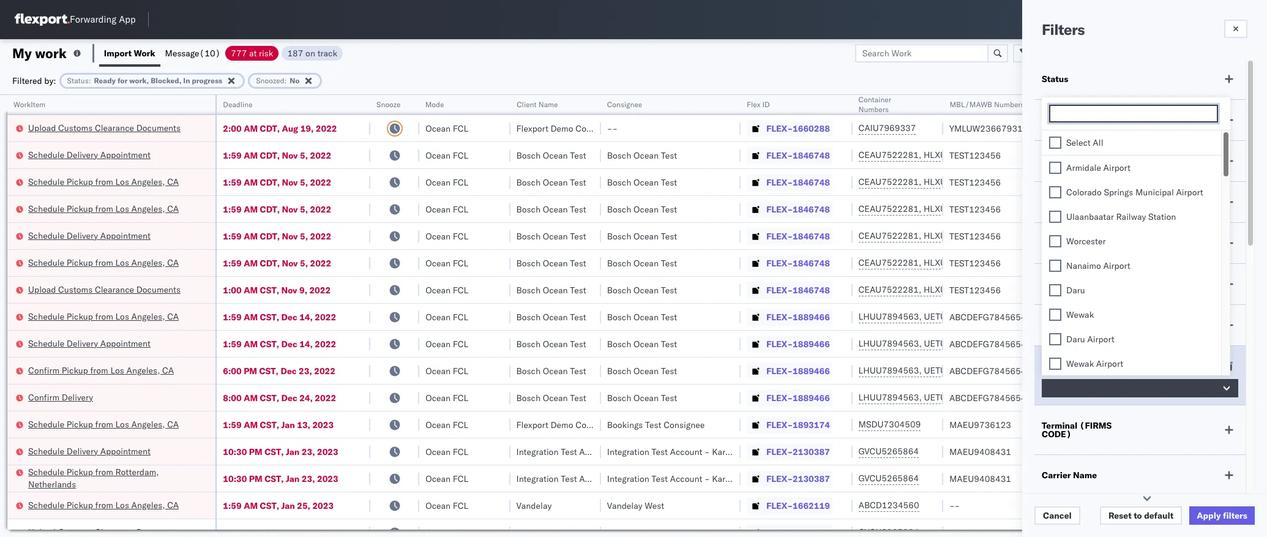 Task type: vqa. For each thing, say whether or not it's contained in the screenshot.
Enter associated with Enter current password
no



Task type: locate. For each thing, give the bounding box(es) containing it.
aug
[[282, 123, 298, 134]]

14, down 9,
[[300, 311, 313, 322]]

3 schedule pickup from los angeles, ca from the top
[[28, 257, 179, 268]]

2 vertical spatial 23,
[[302, 473, 315, 484]]

1 10:30 pm cst, jan 23, 2023 from the top
[[223, 446, 339, 457]]

1 vertical spatial upload customs clearance documents
[[28, 284, 181, 295]]

0 vertical spatial clearance
[[95, 122, 134, 133]]

0 vertical spatial gvcu5265864
[[859, 446, 919, 457]]

filters
[[1043, 20, 1085, 39]]

integration test account - karl lagerfeld down bookings test consignee
[[608, 446, 767, 457]]

1 lagerfeld from the top
[[730, 446, 767, 457]]

appointment
[[100, 149, 151, 160], [100, 230, 151, 241], [100, 338, 151, 349], [100, 446, 151, 457]]

10:30 down 1:59 am cst, jan 13, 2023
[[223, 446, 247, 457]]

airport up wewak airport
[[1088, 334, 1115, 345]]

omkar savant right wewak airport
[[1125, 365, 1179, 376]]

8 am from the top
[[244, 311, 258, 322]]

daru down "nanaimo"
[[1067, 285, 1086, 296]]

port down nanaimo airport
[[1087, 279, 1104, 290]]

schedule delivery appointment button for 10:30 pm cst, jan 23, 2023
[[28, 445, 151, 458]]

3 lhuu7894563, uetu5238478 from the top
[[859, 365, 984, 376]]

cancel button
[[1035, 507, 1081, 525]]

karl for schedule delivery appointment
[[713, 446, 728, 457]]

numbers inside "container numbers"
[[859, 105, 889, 114]]

11 am from the top
[[244, 419, 258, 430]]

wewak up daru airport at bottom
[[1067, 309, 1095, 320]]

schedule pickup from los angeles, ca
[[28, 176, 179, 187], [28, 203, 179, 214], [28, 257, 179, 268], [28, 311, 179, 322], [28, 419, 179, 430], [28, 500, 179, 511]]

lhuu7894563, for confirm pickup from los angeles, ca
[[859, 365, 922, 376]]

0 vertical spatial 1:59 am cst, dec 14, 2022
[[223, 311, 336, 322]]

3 resize handle column header from the left
[[405, 95, 420, 537]]

pm up 1:59 am cst, jan 25, 2023
[[249, 473, 263, 484]]

None text field
[[1054, 109, 1218, 119]]

choi left origin
[[1163, 446, 1181, 457]]

0 vertical spatial jaehyung
[[1125, 446, 1161, 457]]

container numbers button
[[853, 92, 932, 115]]

flexport demo consignee for --
[[517, 123, 617, 134]]

2 vertical spatial gaurav jawla
[[1125, 177, 1176, 188]]

nov
[[282, 150, 298, 161], [282, 177, 298, 188], [282, 204, 298, 215], [282, 231, 298, 242], [282, 258, 298, 269], [281, 285, 297, 296]]

1 account from the top
[[670, 446, 703, 457]]

jan up 25,
[[286, 473, 300, 484]]

1 vertical spatial upload customs clearance documents link
[[28, 283, 181, 296]]

vandelay
[[517, 500, 552, 511], [608, 500, 643, 511]]

choi for destination
[[1163, 500, 1181, 511]]

1 documents from the top
[[136, 122, 181, 133]]

5,
[[300, 150, 308, 161], [300, 177, 308, 188], [300, 204, 308, 215], [300, 231, 308, 242], [300, 258, 308, 269]]

1 vertical spatial 10:30 pm cst, jan 23, 2023
[[223, 473, 339, 484]]

5, for 6th schedule pickup from los angeles, ca link from the bottom of the page
[[300, 177, 308, 188]]

1 vertical spatial 10:30
[[223, 473, 247, 484]]

2 customs from the top
[[58, 284, 93, 295]]

angeles, for third schedule pickup from los angeles, ca link
[[131, 257, 165, 268]]

1 vertical spatial documents
[[136, 284, 181, 295]]

1 vertical spatial confirm
[[28, 392, 59, 403]]

schedule inside schedule pickup from rotterdam, netherlands
[[28, 466, 64, 477]]

gvcu5265864 up "abcd1234560"
[[859, 473, 919, 484]]

resize handle column header
[[201, 95, 216, 537], [356, 95, 371, 537], [405, 95, 420, 537], [496, 95, 511, 537], [587, 95, 601, 537], [726, 95, 741, 537], [838, 95, 853, 537], [929, 95, 944, 537], [1104, 95, 1119, 537], [1195, 95, 1209, 537], [1237, 95, 1251, 537]]

omkar for test123456
[[1125, 204, 1151, 215]]

schedule pickup from rotterdam, netherlands link
[[28, 466, 200, 490]]

jan for fifth schedule pickup from los angeles, ca link
[[281, 419, 295, 430]]

0 horizontal spatial client name
[[517, 100, 558, 109]]

list box containing select all
[[1043, 130, 1222, 537]]

1 lhuu7894563, from the top
[[859, 311, 922, 322]]

1 vertical spatial 23,
[[302, 446, 315, 457]]

: left "no" at the top left of the page
[[285, 76, 287, 85]]

flex-1893174 button
[[747, 416, 833, 433], [747, 416, 833, 433]]

jan left 13,
[[281, 419, 295, 430]]

gaurav jawla up station
[[1125, 177, 1176, 188]]

gaurav for upload customs clearance documents
[[1125, 123, 1152, 134]]

documents for 2:00 am cdt, aug 19, 2022
[[136, 122, 181, 133]]

confirm pickup from los angeles, ca
[[28, 365, 174, 376]]

0 vertical spatial client
[[517, 100, 536, 109]]

4 lhuu7894563, uetu5238478 from the top
[[859, 392, 984, 403]]

upload customs clearance documents
[[28, 122, 181, 133], [28, 284, 181, 295]]

1 flexport demo consignee from the top
[[517, 123, 617, 134]]

gaurav jawla up municipal
[[1125, 150, 1176, 161]]

mode left colorado
[[1043, 197, 1065, 208]]

11 schedule from the top
[[28, 500, 64, 511]]

airport up the springs
[[1104, 162, 1131, 173]]

uetu5238478 for schedule pickup from los angeles, ca
[[925, 311, 984, 322]]

dec down 1:00 am cst, nov 9, 2022
[[281, 311, 298, 322]]

client name
[[517, 100, 558, 109], [1043, 238, 1093, 249]]

1:59 am cst, jan 13, 2023
[[223, 419, 334, 430]]

0 vertical spatial documents
[[136, 122, 181, 133]]

flex-2130387 up flex-1662119
[[767, 473, 830, 484]]

resize handle column header for container numbers
[[929, 95, 944, 537]]

from inside schedule pickup from rotterdam, netherlands
[[95, 466, 113, 477]]

at risk
[[1043, 115, 1070, 126]]

ulaanbaatar
[[1067, 211, 1115, 222]]

777 at risk
[[231, 47, 273, 58]]

gaurav down operator
[[1125, 123, 1152, 134]]

numbers inside button
[[995, 100, 1025, 109]]

confirm pickup from los angeles, ca link
[[28, 364, 174, 376]]

Search Shipments (/) text field
[[1033, 10, 1152, 29]]

dec left 24,
[[281, 392, 298, 403]]

1 wewak from the top
[[1067, 309, 1095, 320]]

5 flex-1846748 from the top
[[767, 258, 830, 269]]

1 vertical spatial client name
[[1043, 238, 1093, 249]]

14, up 6:00 pm cst, dec 23, 2022
[[300, 338, 313, 349]]

cst, left 9,
[[260, 285, 279, 296]]

from
[[95, 176, 113, 187], [95, 203, 113, 214], [95, 257, 113, 268], [95, 311, 113, 322], [90, 365, 108, 376], [95, 419, 113, 430], [95, 466, 113, 477], [95, 500, 113, 511]]

1 vertical spatial omkar savant
[[1125, 365, 1179, 376]]

1 hlxu8034992 from the top
[[989, 149, 1049, 160]]

numbers up the ymluw236679313
[[995, 100, 1025, 109]]

10 ocean fcl from the top
[[426, 365, 469, 376]]

angeles, for confirm pickup from los angeles, ca link
[[126, 365, 160, 376]]

0 vertical spatial integration
[[608, 446, 650, 457]]

12 flex- from the top
[[767, 419, 793, 430]]

1 vertical spatial --
[[950, 500, 961, 511]]

2130387 up 1662119
[[793, 473, 830, 484]]

0 horizontal spatial numbers
[[859, 105, 889, 114]]

upload customs clearance documents link for 1:00 am cst, nov 9, 2022
[[28, 283, 181, 296]]

0 vertical spatial confirm
[[28, 365, 59, 376]]

test
[[570, 150, 587, 161], [661, 150, 678, 161], [570, 177, 587, 188], [661, 177, 678, 188], [570, 204, 587, 215], [661, 204, 678, 215], [570, 231, 587, 242], [661, 231, 678, 242], [570, 258, 587, 269], [661, 258, 678, 269], [570, 285, 587, 296], [661, 285, 678, 296], [570, 311, 587, 322], [661, 311, 678, 322], [570, 338, 587, 349], [661, 338, 678, 349], [570, 365, 587, 376], [661, 365, 678, 376], [570, 392, 587, 403], [661, 392, 678, 403], [646, 419, 662, 430], [652, 446, 668, 457], [1191, 446, 1207, 457], [652, 473, 668, 484], [1191, 500, 1207, 511]]

flexport for bookings
[[517, 419, 549, 430]]

1 vandelay from the left
[[517, 500, 552, 511]]

bosch ocean test
[[517, 150, 587, 161], [608, 150, 678, 161], [517, 177, 587, 188], [608, 177, 678, 188], [517, 204, 587, 215], [608, 204, 678, 215], [517, 231, 587, 242], [608, 231, 678, 242], [517, 258, 587, 269], [608, 258, 678, 269], [517, 285, 587, 296], [608, 285, 678, 296], [517, 311, 587, 322], [608, 311, 678, 322], [517, 338, 587, 349], [608, 338, 678, 349], [517, 365, 587, 376], [608, 365, 678, 376], [517, 392, 587, 403], [608, 392, 678, 403]]

4 1889466 from the top
[[793, 392, 830, 403]]

flex-1893174
[[767, 419, 830, 430]]

lhuu7894563, uetu5238478 for confirm delivery
[[859, 392, 984, 403]]

pm down 1:59 am cst, jan 13, 2023
[[249, 446, 263, 457]]

no
[[290, 76, 300, 85]]

flex-2130387 down flex-1893174
[[767, 446, 830, 457]]

1 vertical spatial choi
[[1163, 500, 1181, 511]]

port for final port
[[1065, 361, 1083, 372]]

2 vertical spatial pm
[[249, 473, 263, 484]]

1 horizontal spatial snoozed
[[1043, 156, 1077, 167]]

dec for schedule pickup from los angeles, ca
[[281, 311, 298, 322]]

1 schedule pickup from los angeles, ca link from the top
[[28, 175, 179, 188]]

2023 right 25,
[[313, 500, 334, 511]]

1 vertical spatial gaurav
[[1125, 150, 1152, 161]]

1 vertical spatial name
[[1069, 238, 1093, 249]]

1 choi from the top
[[1163, 446, 1181, 457]]

agent
[[1235, 446, 1258, 457]]

23, up 25,
[[302, 473, 315, 484]]

resize handle column header for client name
[[587, 95, 601, 537]]

0 vertical spatial omkar
[[1125, 204, 1151, 215]]

snoozed left "no" at the top left of the page
[[256, 76, 285, 85]]

: for snoozed
[[285, 76, 287, 85]]

omkar right wewak airport
[[1125, 365, 1151, 376]]

carrier
[[1043, 470, 1072, 481]]

demo for bookings
[[551, 419, 574, 430]]

uetu5238478
[[925, 311, 984, 322], [925, 338, 984, 349], [925, 365, 984, 376], [925, 392, 984, 403]]

clearance for 2:00 am cdt, aug 19, 2022
[[95, 122, 134, 133]]

upload customs clearance documents button
[[28, 122, 181, 135], [28, 283, 181, 297]]

1 vertical spatial upload customs clearance documents button
[[28, 283, 181, 297]]

lhuu7894563, uetu5238478 for confirm pickup from los angeles, ca
[[859, 365, 984, 376]]

2 clearance from the top
[[95, 284, 134, 295]]

2 ceau7522281, hlxu6269489, hlxu8034992 from the top
[[859, 176, 1049, 187]]

5, for third schedule pickup from los angeles, ca link
[[300, 258, 308, 269]]

5 cdt, from the top
[[260, 231, 280, 242]]

numbers down container
[[859, 105, 889, 114]]

jaehyung for jaehyung choi - test destination age
[[1125, 500, 1161, 511]]

client name button
[[511, 97, 589, 110]]

1 horizontal spatial numbers
[[995, 100, 1025, 109]]

lagerfeld up flex-1662119
[[730, 473, 767, 484]]

6 schedule pickup from los angeles, ca from the top
[[28, 500, 179, 511]]

4 flex-1889466 from the top
[[767, 392, 830, 403]]

mode button
[[420, 97, 498, 110]]

status up mbl/mawb numbers button
[[1043, 74, 1069, 85]]

pm
[[244, 365, 257, 376], [249, 446, 263, 457], [249, 473, 263, 484]]

choi right to
[[1163, 500, 1181, 511]]

23,
[[299, 365, 312, 376], [302, 446, 315, 457], [302, 473, 315, 484]]

airport for nanaimo airport
[[1104, 260, 1131, 271]]

2 jaehyung from the top
[[1125, 500, 1161, 511]]

omkar savant down municipal
[[1125, 204, 1179, 215]]

10:30 for schedule pickup from rotterdam, netherlands
[[223, 473, 247, 484]]

schedule pickup from los angeles, ca for fifth schedule pickup from los angeles, ca link
[[28, 419, 179, 430]]

message (10)
[[165, 47, 221, 58]]

from for third schedule pickup from los angeles, ca link
[[95, 257, 113, 268]]

2 test123456 from the top
[[950, 177, 1002, 188]]

carrier name
[[1043, 470, 1098, 481]]

reset to default
[[1109, 510, 1174, 521]]

5 am from the top
[[244, 231, 258, 242]]

port right "final"
[[1065, 361, 1083, 372]]

9 am from the top
[[244, 338, 258, 349]]

None checkbox
[[1050, 186, 1062, 198], [1050, 235, 1062, 247], [1050, 333, 1062, 345], [1050, 186, 1062, 198], [1050, 235, 1062, 247], [1050, 333, 1062, 345]]

1 vertical spatial maeu9408431
[[950, 473, 1012, 484]]

1 vertical spatial pm
[[249, 446, 263, 457]]

resize handle column header for flex id
[[838, 95, 853, 537]]

8 flex- from the top
[[767, 311, 793, 322]]

pickup
[[67, 176, 93, 187], [67, 203, 93, 214], [67, 257, 93, 268], [67, 311, 93, 322], [62, 365, 88, 376], [67, 419, 93, 430], [67, 466, 93, 477], [67, 500, 93, 511]]

snoozed
[[256, 76, 285, 85], [1043, 156, 1077, 167]]

1 vertical spatial karl
[[713, 473, 728, 484]]

departure port
[[1043, 279, 1104, 290]]

1 vertical spatial mode
[[1043, 197, 1065, 208]]

numbers for mbl/mawb numbers
[[995, 100, 1025, 109]]

wewak down daru airport at bottom
[[1067, 358, 1095, 369]]

code)
[[1043, 429, 1072, 440]]

1 vertical spatial clearance
[[95, 284, 134, 295]]

0 vertical spatial name
[[538, 100, 558, 109]]

None checkbox
[[1050, 137, 1062, 149], [1050, 162, 1062, 174], [1050, 211, 1062, 223], [1050, 260, 1062, 272], [1050, 284, 1062, 296], [1050, 309, 1062, 321], [1050, 358, 1062, 370], [1050, 137, 1062, 149], [1050, 162, 1062, 174], [1050, 211, 1062, 223], [1050, 260, 1062, 272], [1050, 284, 1062, 296], [1050, 309, 1062, 321], [1050, 358, 1062, 370]]

gaurav up "colorado springs municipal airport"
[[1125, 150, 1152, 161]]

dec for confirm delivery
[[281, 392, 298, 403]]

airport for armidale airport
[[1104, 162, 1131, 173]]

forwarding app
[[70, 14, 136, 25]]

pm right 6:00
[[244, 365, 257, 376]]

airport down daru airport at bottom
[[1097, 358, 1124, 369]]

uetu5238478 for confirm pickup from los angeles, ca
[[925, 365, 984, 376]]

0 vertical spatial flexport demo consignee
[[517, 123, 617, 134]]

confirm inside button
[[28, 392, 59, 403]]

0 vertical spatial daru
[[1067, 285, 1086, 296]]

from inside confirm pickup from los angeles, ca link
[[90, 365, 108, 376]]

0 horizontal spatial :
[[89, 76, 91, 85]]

0 horizontal spatial snoozed
[[256, 76, 285, 85]]

upload customs clearance documents link for 2:00 am cdt, aug 19, 2022
[[28, 122, 181, 134]]

0 vertical spatial gaurav
[[1125, 123, 1152, 134]]

client inside button
[[517, 100, 536, 109]]

from for 2nd schedule pickup from los angeles, ca link from the top
[[95, 203, 113, 214]]

consignee inside button
[[608, 100, 643, 109]]

jan for schedule pickup from rotterdam, netherlands 'link' at the bottom left of page
[[286, 473, 300, 484]]

hlxu6269489,
[[924, 149, 987, 160], [924, 176, 987, 187], [924, 203, 987, 214], [924, 230, 987, 241], [924, 257, 987, 268], [924, 284, 987, 295]]

2 resize handle column header from the left
[[356, 95, 371, 537]]

2 lagerfeld from the top
[[730, 473, 767, 484]]

jan
[[281, 419, 295, 430], [286, 446, 300, 457], [286, 473, 300, 484], [281, 500, 295, 511]]

1 vertical spatial lagerfeld
[[730, 473, 767, 484]]

lagerfeld down flex-1893174
[[730, 446, 767, 457]]

2 karl from the top
[[713, 473, 728, 484]]

delivery for 1:59 am cdt, nov 5, 2022
[[67, 230, 98, 241]]

0 horizontal spatial client
[[517, 100, 536, 109]]

gaurav jawla
[[1125, 123, 1176, 134], [1125, 150, 1176, 161], [1125, 177, 1176, 188]]

2 14, from the top
[[300, 338, 313, 349]]

10:30 pm cst, jan 23, 2023 down 1:59 am cst, jan 13, 2023
[[223, 446, 339, 457]]

gaurav
[[1125, 123, 1152, 134], [1125, 150, 1152, 161], [1125, 177, 1152, 188]]

jawla
[[1154, 123, 1176, 134], [1154, 150, 1176, 161], [1154, 177, 1176, 188]]

0 vertical spatial port
[[1087, 279, 1104, 290]]

1 vertical spatial snoozed
[[1043, 156, 1077, 167]]

clearance
[[95, 122, 134, 133], [95, 284, 134, 295]]

5, for 1:59 am cdt, nov 5, 2022's the 'schedule delivery appointment' link
[[300, 231, 308, 242]]

3 ceau7522281, from the top
[[859, 203, 922, 214]]

2:00
[[223, 123, 242, 134]]

0 horizontal spatial vandelay
[[517, 500, 552, 511]]

9 fcl from the top
[[453, 338, 469, 349]]

upload customs clearance documents link
[[28, 122, 181, 134], [28, 283, 181, 296]]

pm for schedule delivery appointment
[[249, 446, 263, 457]]

cst, down 8:00 am cst, dec 24, 2022
[[260, 419, 279, 430]]

wewak
[[1067, 309, 1095, 320], [1067, 358, 1095, 369]]

1 flex-1846748 from the top
[[767, 150, 830, 161]]

12 am from the top
[[244, 500, 258, 511]]

2 daru from the top
[[1067, 334, 1086, 345]]

1 vertical spatial customs
[[58, 284, 93, 295]]

flex-2130387 for schedule pickup from rotterdam, netherlands
[[767, 473, 830, 484]]

airport right "nanaimo"
[[1104, 260, 1131, 271]]

2 flexport from the top
[[517, 419, 549, 430]]

list box
[[1043, 130, 1222, 537]]

jan left 25,
[[281, 500, 295, 511]]

wewak airport
[[1067, 358, 1124, 369]]

0 vertical spatial omkar savant
[[1125, 204, 1179, 215]]

gaurav jawla down operator
[[1125, 123, 1176, 134]]

numbers
[[995, 100, 1025, 109], [859, 105, 889, 114]]

0 vertical spatial wewak
[[1067, 309, 1095, 320]]

1 vertical spatial flexport
[[517, 419, 549, 430]]

1 horizontal spatial risk
[[1054, 115, 1070, 126]]

1 ceau7522281, hlxu6269489, hlxu8034992 from the top
[[859, 149, 1049, 160]]

angeles,
[[131, 176, 165, 187], [131, 203, 165, 214], [131, 257, 165, 268], [131, 311, 165, 322], [126, 365, 160, 376], [131, 419, 165, 430], [131, 500, 165, 511]]

2130387 down 1893174
[[793, 446, 830, 457]]

14 fcl from the top
[[453, 473, 469, 484]]

8 1:59 from the top
[[223, 419, 242, 430]]

from for schedule pickup from rotterdam, netherlands 'link' at the bottom left of page
[[95, 466, 113, 477]]

upload customs clearance documents button for 1:00 am cst, nov 9, 2022
[[28, 283, 181, 297]]

armidale
[[1067, 162, 1102, 173]]

lagerfeld for schedule delivery appointment
[[730, 446, 767, 457]]

confirm inside button
[[28, 365, 59, 376]]

demo for -
[[551, 123, 574, 134]]

4 1846748 from the top
[[793, 231, 830, 242]]

1 vertical spatial integration test account - karl lagerfeld
[[608, 473, 767, 484]]

appointment for 10:30 pm cst, jan 23, 2023
[[100, 446, 151, 457]]

3 cdt, from the top
[[260, 177, 280, 188]]

2 vertical spatial gaurav
[[1125, 177, 1152, 188]]

status : ready for work, blocked, in progress
[[67, 76, 222, 85]]

my work
[[12, 44, 67, 62]]

snoozed down select
[[1043, 156, 1077, 167]]

12 fcl from the top
[[453, 419, 469, 430]]

schedule delivery appointment link
[[28, 149, 151, 161], [28, 229, 151, 242], [28, 337, 151, 349], [28, 445, 151, 457]]

Search Work text field
[[856, 44, 989, 62]]

client name inside button
[[517, 100, 558, 109]]

1 horizontal spatial client
[[1043, 238, 1067, 249]]

1 vertical spatial 2130387
[[793, 473, 830, 484]]

1 horizontal spatial status
[[1043, 74, 1069, 85]]

3 5, from the top
[[300, 204, 308, 215]]

0 vertical spatial upload customs clearance documents button
[[28, 122, 181, 135]]

risk
[[259, 47, 273, 58], [1054, 115, 1070, 126]]

1 vertical spatial daru
[[1067, 334, 1086, 345]]

2 appointment from the top
[[100, 230, 151, 241]]

13 flex- from the top
[[767, 446, 793, 457]]

1 vertical spatial integration
[[608, 473, 650, 484]]

0 horizontal spatial status
[[67, 76, 89, 85]]

ca
[[167, 176, 179, 187], [167, 203, 179, 214], [167, 257, 179, 268], [167, 311, 179, 322], [162, 365, 174, 376], [167, 419, 179, 430], [167, 500, 179, 511]]

angeles, for fifth schedule pickup from los angeles, ca link
[[131, 419, 165, 430]]

port up daru airport at bottom
[[1073, 320, 1090, 331]]

1 vertical spatial savant
[[1153, 365, 1179, 376]]

10 resize handle column header from the left
[[1195, 95, 1209, 537]]

4 schedule delivery appointment button from the top
[[28, 445, 151, 458]]

confirm delivery button
[[28, 391, 93, 405]]

1 daru from the top
[[1067, 285, 1086, 296]]

2 hlxu6269489, from the top
[[924, 176, 987, 187]]

2022
[[316, 123, 337, 134], [310, 150, 332, 161], [310, 177, 332, 188], [310, 204, 332, 215], [310, 231, 332, 242], [310, 258, 332, 269], [310, 285, 331, 296], [315, 311, 336, 322], [315, 338, 336, 349], [314, 365, 336, 376], [315, 392, 336, 403]]

abcdefg78456546 for confirm pickup from los angeles, ca
[[950, 365, 1032, 376]]

5 fcl from the top
[[453, 231, 469, 242]]

omkar for abcdefg78456546
[[1125, 365, 1151, 376]]

1:59 for second 'schedule pickup from los angeles, ca' button from the bottom of the page
[[223, 419, 242, 430]]

0 horizontal spatial risk
[[259, 47, 273, 58]]

23, up 24,
[[299, 365, 312, 376]]

0 vertical spatial account
[[670, 446, 703, 457]]

0 vertical spatial upload customs clearance documents link
[[28, 122, 181, 134]]

0 vertical spatial 14,
[[300, 311, 313, 322]]

1 vertical spatial gvcu5265864
[[859, 473, 919, 484]]

jan down 13,
[[286, 446, 300, 457]]

1:00
[[223, 285, 242, 296]]

airport
[[1104, 162, 1131, 173], [1177, 187, 1204, 198], [1104, 260, 1131, 271], [1088, 334, 1115, 345], [1097, 358, 1124, 369]]

10:30 pm cst, jan 23, 2023 for schedule pickup from rotterdam, netherlands
[[223, 473, 339, 484]]

0 vertical spatial gaurav jawla
[[1125, 123, 1176, 134]]

1 vertical spatial flexport demo consignee
[[517, 419, 617, 430]]

mode right the snooze
[[426, 100, 445, 109]]

0 vertical spatial 2130387
[[793, 446, 830, 457]]

0 vertical spatial mode
[[426, 100, 445, 109]]

1 maeu9408431 from the top
[[950, 446, 1012, 457]]

2023 up 1:59 am cst, jan 25, 2023
[[317, 473, 339, 484]]

flex-2130387 for schedule delivery appointment
[[767, 446, 830, 457]]

1 vertical spatial upload
[[28, 284, 56, 295]]

schedule pickup from los angeles, ca link
[[28, 175, 179, 188], [28, 202, 179, 215], [28, 256, 179, 269], [28, 310, 179, 322], [28, 418, 179, 430], [28, 499, 179, 511]]

gvcu5265864 down 'msdu7304509'
[[859, 446, 919, 457]]

jawla for upload customs clearance documents
[[1154, 123, 1176, 134]]

2 gaurav from the top
[[1125, 150, 1152, 161]]

apply
[[1198, 510, 1222, 521]]

1 karl from the top
[[713, 446, 728, 457]]

lhuu7894563, for schedule pickup from los angeles, ca
[[859, 311, 922, 322]]

1 vertical spatial port
[[1073, 320, 1090, 331]]

1:59 am cst, dec 14, 2022 down 1:00 am cst, nov 9, 2022
[[223, 311, 336, 322]]

3 schedule delivery appointment button from the top
[[28, 337, 151, 351]]

gaurav up railway
[[1125, 177, 1152, 188]]

8:00 am cst, dec 24, 2022
[[223, 392, 336, 403]]

pickup inside button
[[62, 365, 88, 376]]

lhuu7894563, uetu5238478 for schedule pickup from los angeles, ca
[[859, 311, 984, 322]]

10:30
[[223, 446, 247, 457], [223, 473, 247, 484]]

1 gvcu5265864 from the top
[[859, 446, 919, 457]]

ceau7522281, hlxu6269489, hlxu8034992
[[859, 149, 1049, 160], [859, 176, 1049, 187], [859, 203, 1049, 214], [859, 230, 1049, 241], [859, 257, 1049, 268], [859, 284, 1049, 295]]

integration down bookings
[[608, 446, 650, 457]]

savant for test123456
[[1153, 204, 1179, 215]]

1893174
[[793, 419, 830, 430]]

3 uetu5238478 from the top
[[925, 365, 984, 376]]

23, down 13,
[[302, 446, 315, 457]]

0 vertical spatial upload customs clearance documents
[[28, 122, 181, 133]]

1 uetu5238478 from the top
[[925, 311, 984, 322]]

1 lhuu7894563, uetu5238478 from the top
[[859, 311, 984, 322]]

integration up vandelay west
[[608, 473, 650, 484]]

flex-1889466
[[767, 311, 830, 322], [767, 338, 830, 349], [767, 365, 830, 376], [767, 392, 830, 403]]

delivery
[[67, 149, 98, 160], [67, 230, 98, 241], [67, 338, 98, 349], [62, 392, 93, 403], [67, 446, 98, 457]]

dec up 6:00 pm cst, dec 23, 2022
[[281, 338, 298, 349]]

customs for 2:00 am cdt, aug 19, 2022
[[58, 122, 93, 133]]

10:30 up 1:59 am cst, jan 25, 2023
[[223, 473, 247, 484]]

0 vertical spatial choi
[[1163, 446, 1181, 457]]

name inside button
[[538, 100, 558, 109]]

1 integration from the top
[[608, 446, 650, 457]]

2023 right 13,
[[313, 419, 334, 430]]

integration for schedule delivery appointment
[[608, 446, 650, 457]]

1:59
[[223, 150, 242, 161], [223, 177, 242, 188], [223, 204, 242, 215], [223, 231, 242, 242], [223, 258, 242, 269], [223, 311, 242, 322], [223, 338, 242, 349], [223, 419, 242, 430], [223, 500, 242, 511]]

0 vertical spatial demo
[[551, 123, 574, 134]]

1889466 for confirm delivery
[[793, 392, 830, 403]]

integration
[[608, 446, 650, 457], [608, 473, 650, 484]]

mode inside button
[[426, 100, 445, 109]]

maeu9408431
[[950, 446, 1012, 457], [950, 473, 1012, 484]]

1 horizontal spatial mode
[[1043, 197, 1065, 208]]

1 horizontal spatial :
[[285, 76, 287, 85]]

1 abcdefg78456546 from the top
[[950, 311, 1032, 322]]

1 ceau7522281, from the top
[[859, 149, 922, 160]]

daru for daru
[[1067, 285, 1086, 296]]

2 vertical spatial name
[[1074, 470, 1098, 481]]

0 vertical spatial integration test account - karl lagerfeld
[[608, 446, 767, 457]]

integration test account - karl lagerfeld up west
[[608, 473, 767, 484]]

0 vertical spatial savant
[[1153, 204, 1179, 215]]

at
[[249, 47, 257, 58]]

1 vertical spatial omkar
[[1125, 365, 1151, 376]]

lhuu7894563, uetu5238478
[[859, 311, 984, 322], [859, 338, 984, 349], [859, 365, 984, 376], [859, 392, 984, 403]]

0 horizontal spatial mode
[[426, 100, 445, 109]]

schedule delivery appointment button
[[28, 149, 151, 162], [28, 229, 151, 243], [28, 337, 151, 351], [28, 445, 151, 458]]

5 1846748 from the top
[[793, 258, 830, 269]]

resize handle column header for mbl/mawb numbers
[[1104, 95, 1119, 537]]

flexport demo consignee
[[517, 123, 617, 134], [517, 419, 617, 430]]

documents for 1:00 am cst, nov 9, 2022
[[136, 284, 181, 295]]

1 vertical spatial 14,
[[300, 338, 313, 349]]

0 vertical spatial maeu9408431
[[950, 446, 1012, 457]]

1 upload from the top
[[28, 122, 56, 133]]

0 vertical spatial 10:30
[[223, 446, 247, 457]]

10:30 pm cst, jan 23, 2023 up 1:59 am cst, jan 25, 2023
[[223, 473, 339, 484]]

6 schedule pickup from los angeles, ca button from the top
[[28, 499, 179, 512]]

8 resize handle column header from the left
[[929, 95, 944, 537]]

1:59 am cst, dec 14, 2022 up 6:00 pm cst, dec 23, 2022
[[223, 338, 336, 349]]

: left the ready
[[89, 76, 91, 85]]

11 flex- from the top
[[767, 392, 793, 403]]

1 vertical spatial jawla
[[1154, 150, 1176, 161]]

1 vertical spatial demo
[[551, 419, 574, 430]]

status left the ready
[[67, 76, 89, 85]]

from for 4th schedule pickup from los angeles, ca link
[[95, 311, 113, 322]]

7 resize handle column header from the left
[[838, 95, 853, 537]]

1 vertical spatial client
[[1043, 238, 1067, 249]]

ulaanbaatar railway station
[[1067, 211, 1177, 222]]

1 horizontal spatial vandelay
[[608, 500, 643, 511]]

2 vertical spatial port
[[1065, 361, 1083, 372]]

daru down arrival port
[[1067, 334, 1086, 345]]

1 clearance from the top
[[95, 122, 134, 133]]

abcd1234560
[[859, 500, 920, 511]]

flex-1662119
[[767, 500, 830, 511]]

23, for schedule delivery appointment
[[302, 446, 315, 457]]

6 test123456 from the top
[[950, 285, 1002, 296]]

savant for abcdefg78456546
[[1153, 365, 1179, 376]]

15 fcl from the top
[[453, 500, 469, 511]]

omkar down "colorado springs municipal airport"
[[1125, 204, 1151, 215]]

lhuu7894563, for confirm delivery
[[859, 392, 922, 403]]

delivery for 1:59 am cst, dec 14, 2022
[[67, 338, 98, 349]]

work,
[[129, 76, 149, 85]]

0 vertical spatial client name
[[517, 100, 558, 109]]

0 vertical spatial 10:30 pm cst, jan 23, 2023
[[223, 446, 339, 457]]

cst, up 1:59 am cst, jan 13, 2023
[[260, 392, 279, 403]]

dec up 8:00 am cst, dec 24, 2022
[[281, 365, 297, 376]]

0 vertical spatial upload
[[28, 122, 56, 133]]

snoozed for snoozed
[[1043, 156, 1077, 167]]

0 vertical spatial flex-2130387
[[767, 446, 830, 457]]

2 wewak from the top
[[1067, 358, 1095, 369]]

schedule delivery appointment link for 1:59 am cdt, nov 5, 2022
[[28, 229, 151, 242]]

0 vertical spatial karl
[[713, 446, 728, 457]]



Task type: describe. For each thing, give the bounding box(es) containing it.
arrival
[[1043, 320, 1070, 331]]

flexport demo consignee for bookings test consignee
[[517, 419, 617, 430]]

4 schedule pickup from los angeles, ca button from the top
[[28, 310, 179, 324]]

2130387 for schedule delivery appointment
[[793, 446, 830, 457]]

workitem
[[13, 100, 46, 109]]

snooze
[[377, 100, 401, 109]]

3 ocean fcl from the top
[[426, 177, 469, 188]]

worcester
[[1067, 236, 1107, 247]]

1 horizontal spatial client name
[[1043, 238, 1093, 249]]

upload customs clearance documents button for 2:00 am cdt, aug 19, 2022
[[28, 122, 181, 135]]

3 jawla from the top
[[1154, 177, 1176, 188]]

angeles, for 2nd schedule pickup from los angeles, ca link from the top
[[131, 203, 165, 214]]

(10)
[[199, 47, 221, 58]]

message
[[165, 47, 199, 58]]

maeu9408431 for schedule delivery appointment
[[950, 446, 1012, 457]]

batch action button
[[1180, 44, 1260, 62]]

reset to default button
[[1101, 507, 1183, 525]]

los inside button
[[111, 365, 124, 376]]

daru airport
[[1067, 334, 1115, 345]]

customs for 1:00 am cst, nov 9, 2022
[[58, 284, 93, 295]]

3 1:59 from the top
[[223, 204, 242, 215]]

schedule pickup from los angeles, ca for first schedule pickup from los angeles, ca link from the bottom of the page
[[28, 500, 179, 511]]

2 1846748 from the top
[[793, 177, 830, 188]]

187
[[288, 47, 304, 58]]

3 flex-1846748 from the top
[[767, 204, 830, 215]]

upload for 2:00 am cdt, aug 19, 2022
[[28, 122, 56, 133]]

workitem button
[[7, 97, 204, 110]]

resize handle column header for consignee
[[726, 95, 741, 537]]

13 ocean fcl from the top
[[426, 446, 469, 457]]

4 schedule from the top
[[28, 230, 64, 241]]

1 14, from the top
[[300, 311, 313, 322]]

schedule pickup from los angeles, ca for third schedule pickup from los angeles, ca link
[[28, 257, 179, 268]]

1:59 for sixth 'schedule pickup from los angeles, ca' button
[[223, 500, 242, 511]]

cst, up 6:00 pm cst, dec 23, 2022
[[260, 338, 279, 349]]

6 schedule pickup from los angeles, ca link from the top
[[28, 499, 179, 511]]

ymluw236679313
[[950, 123, 1029, 134]]

1 1:59 am cdt, nov 5, 2022 from the top
[[223, 150, 332, 161]]

1 vertical spatial risk
[[1054, 115, 1070, 126]]

mbl/mawb numbers button
[[944, 97, 1106, 110]]

19,
[[301, 123, 314, 134]]

springs
[[1105, 187, 1134, 198]]

nanaimo airport
[[1067, 260, 1131, 271]]

karl for schedule pickup from rotterdam, netherlands
[[713, 473, 728, 484]]

forwarding app link
[[15, 13, 136, 26]]

11 fcl from the top
[[453, 392, 469, 403]]

blocked,
[[151, 76, 182, 85]]

5 schedule from the top
[[28, 257, 64, 268]]

5 1:59 am cdt, nov 5, 2022 from the top
[[223, 258, 332, 269]]

8 ocean fcl from the top
[[426, 311, 469, 322]]

7 flex- from the top
[[767, 285, 793, 296]]

3 1:59 am cdt, nov 5, 2022 from the top
[[223, 204, 332, 215]]

13,
[[297, 419, 311, 430]]

final
[[1043, 361, 1063, 372]]

3 hlxu8034992 from the top
[[989, 203, 1049, 214]]

maeu9736123
[[950, 419, 1012, 430]]

1:59 for schedule delivery appointment button corresponding to 1:59 am cdt, nov 5, 2022
[[223, 231, 242, 242]]

flex-1889466 for schedule pickup from los angeles, ca
[[767, 311, 830, 322]]

wewak for wewak
[[1067, 309, 1095, 320]]

3 fcl from the top
[[453, 177, 469, 188]]

5 flex- from the top
[[767, 231, 793, 242]]

7 am from the top
[[244, 285, 258, 296]]

airport for daru airport
[[1088, 334, 1115, 345]]

3 schedule pickup from los angeles, ca button from the top
[[28, 256, 179, 270]]

schedule delivery appointment button for 1:59 am cdt, nov 5, 2022
[[28, 229, 151, 243]]

2 1:59 am cst, dec 14, 2022 from the top
[[223, 338, 336, 349]]

final port
[[1043, 361, 1083, 372]]

railway
[[1117, 211, 1147, 222]]

import
[[104, 47, 132, 58]]

2 schedule from the top
[[28, 176, 64, 187]]

2 ceau7522281, from the top
[[859, 176, 922, 187]]

lagerfeld for schedule pickup from rotterdam, netherlands
[[730, 473, 767, 484]]

account for schedule pickup from rotterdam, netherlands
[[670, 473, 703, 484]]

1 schedule delivery appointment link from the top
[[28, 149, 151, 161]]

angeles, for 6th schedule pickup from los angeles, ca link from the bottom of the page
[[131, 176, 165, 187]]

gaurav jawla for schedule delivery appointment
[[1125, 150, 1176, 161]]

integration test account - karl lagerfeld for schedule delivery appointment
[[608, 446, 767, 457]]

1 schedule delivery appointment from the top
[[28, 149, 151, 160]]

25,
[[297, 500, 311, 511]]

container numbers
[[859, 95, 892, 114]]

upload customs clearance documents for 1:00
[[28, 284, 181, 295]]

2 fcl from the top
[[453, 150, 469, 161]]

age
[[1256, 500, 1268, 511]]

pm for schedule pickup from rotterdam, netherlands
[[249, 473, 263, 484]]

1 cdt, from the top
[[260, 123, 280, 134]]

5 hlxu6269489, from the top
[[924, 257, 987, 268]]

2 schedule pickup from los angeles, ca link from the top
[[28, 202, 179, 215]]

4 am from the top
[[244, 204, 258, 215]]

1 horizontal spatial --
[[950, 500, 961, 511]]

resize handle column header for mode
[[496, 95, 511, 537]]

consignee button
[[601, 97, 729, 110]]

import work button
[[99, 39, 160, 67]]

account for schedule delivery appointment
[[670, 446, 703, 457]]

filters
[[1224, 510, 1248, 521]]

gvcu5265864 for schedule delivery appointment
[[859, 446, 919, 457]]

terminal
[[1043, 420, 1078, 431]]

cst, up 1:59 am cst, jan 25, 2023
[[265, 473, 284, 484]]

3 schedule pickup from los angeles, ca link from the top
[[28, 256, 179, 269]]

187 on track
[[288, 47, 337, 58]]

5 ocean fcl from the top
[[426, 231, 469, 242]]

flex id button
[[741, 97, 841, 110]]

appointment for 1:59 am cdt, nov 5, 2022
[[100, 230, 151, 241]]

: for status
[[89, 76, 91, 85]]

10:30 for schedule delivery appointment
[[223, 446, 247, 457]]

all
[[1094, 137, 1104, 148]]

4 1:59 am cdt, nov 5, 2022 from the top
[[223, 231, 332, 242]]

13 fcl from the top
[[453, 446, 469, 457]]

upload for 1:00 am cst, nov 9, 2022
[[28, 284, 56, 295]]

confirm delivery link
[[28, 391, 93, 403]]

2 flex-1889466 from the top
[[767, 338, 830, 349]]

6 hlxu6269489, from the top
[[924, 284, 987, 295]]

7 fcl from the top
[[453, 285, 469, 296]]

1 schedule from the top
[[28, 149, 64, 160]]

at
[[1043, 115, 1052, 126]]

6 ceau7522281, hlxu6269489, hlxu8034992 from the top
[[859, 284, 1049, 295]]

jan for first schedule pickup from los angeles, ca link from the bottom of the page
[[281, 500, 295, 511]]

5 schedule pickup from los angeles, ca button from the top
[[28, 418, 179, 432]]

4 cdt, from the top
[[260, 204, 280, 215]]

8 fcl from the top
[[453, 311, 469, 322]]

my
[[12, 44, 32, 62]]

3 am from the top
[[244, 177, 258, 188]]

actions
[[1217, 100, 1242, 109]]

2 cdt, from the top
[[260, 150, 280, 161]]

west
[[645, 500, 665, 511]]

armidale airport
[[1067, 162, 1131, 173]]

2 lhuu7894563, from the top
[[859, 338, 922, 349]]

3 gaurav jawla from the top
[[1125, 177, 1176, 188]]

9,
[[300, 285, 307, 296]]

angeles, for 4th schedule pickup from los angeles, ca link
[[131, 311, 165, 322]]

4 fcl from the top
[[453, 204, 469, 215]]

daru for daru airport
[[1067, 334, 1086, 345]]

ca inside button
[[162, 365, 174, 376]]

1 ocean fcl from the top
[[426, 123, 469, 134]]

2 uetu5238478 from the top
[[925, 338, 984, 349]]

0 horizontal spatial --
[[608, 123, 618, 134]]

1 fcl from the top
[[453, 123, 469, 134]]

omkar savant for abcdefg78456546
[[1125, 365, 1179, 376]]

6 am from the top
[[244, 258, 258, 269]]

0 vertical spatial risk
[[259, 47, 273, 58]]

id
[[763, 100, 770, 109]]

snoozed : no
[[256, 76, 300, 85]]

2:00 am cdt, aug 19, 2022
[[223, 123, 337, 134]]

pickup inside schedule pickup from rotterdam, netherlands
[[67, 466, 93, 477]]

2 ocean fcl from the top
[[426, 150, 469, 161]]

6 fcl from the top
[[453, 258, 469, 269]]

2 flex-1846748 from the top
[[767, 177, 830, 188]]

7 ocean fcl from the top
[[426, 285, 469, 296]]

4 flex-1846748 from the top
[[767, 231, 830, 242]]

8 schedule from the top
[[28, 419, 64, 430]]

origin
[[1209, 446, 1233, 457]]

airport right municipal
[[1177, 187, 1204, 198]]

from for 6th schedule pickup from los angeles, ca link from the bottom of the page
[[95, 176, 113, 187]]

nanaimo
[[1067, 260, 1102, 271]]

3 schedule from the top
[[28, 203, 64, 214]]

from for confirm pickup from los angeles, ca link
[[90, 365, 108, 376]]

for
[[118, 76, 128, 85]]

apply filters
[[1198, 510, 1248, 521]]

2 hlxu8034992 from the top
[[989, 176, 1049, 187]]

6 1:59 from the top
[[223, 311, 242, 322]]

1:59 for schedule delivery appointment button associated with 1:59 am cst, dec 14, 2022
[[223, 338, 242, 349]]

abcdefg78456546 for confirm delivery
[[950, 392, 1032, 403]]

1:59 am cst, jan 25, 2023
[[223, 500, 334, 511]]

batch
[[1199, 47, 1223, 58]]

cancel
[[1044, 510, 1072, 521]]

8:00
[[223, 392, 242, 403]]

deadline button
[[217, 97, 359, 110]]

container
[[859, 95, 892, 104]]

port for departure port
[[1087, 279, 1104, 290]]

apply filters button
[[1190, 507, 1256, 525]]

station
[[1149, 211, 1177, 222]]

cst, down 1:00 am cst, nov 9, 2022
[[260, 311, 279, 322]]

gaurav jawla for upload customs clearance documents
[[1125, 123, 1176, 134]]

2130387 for schedule pickup from rotterdam, netherlands
[[793, 473, 830, 484]]

caiu7969337
[[859, 123, 917, 134]]

integration test account - karl lagerfeld for schedule pickup from rotterdam, netherlands
[[608, 473, 767, 484]]

5 schedule pickup from los angeles, ca link from the top
[[28, 418, 179, 430]]

1 test123456 from the top
[[950, 150, 1002, 161]]

6 cdt, from the top
[[260, 258, 280, 269]]

schedule delivery appointment for 1:59 am cdt, nov 5, 2022
[[28, 230, 151, 241]]

777
[[231, 47, 247, 58]]

work
[[35, 44, 67, 62]]

colorado
[[1067, 187, 1102, 198]]

1 schedule pickup from los angeles, ca button from the top
[[28, 175, 179, 189]]

flex id
[[747, 100, 770, 109]]

mbl/mawb
[[950, 100, 993, 109]]

status for status : ready for work, blocked, in progress
[[67, 76, 89, 85]]

action
[[1225, 47, 1252, 58]]

14 flex- from the top
[[767, 473, 793, 484]]

14 ocean fcl from the top
[[426, 473, 469, 484]]

numbers for container numbers
[[859, 105, 889, 114]]

dec for confirm pickup from los angeles, ca
[[281, 365, 297, 376]]

gaurav for schedule delivery appointment
[[1125, 150, 1152, 161]]

confirm delivery
[[28, 392, 93, 403]]

omkar savant for test123456
[[1125, 204, 1179, 215]]

confirm for confirm delivery
[[28, 392, 59, 403]]

cst, up 8:00 am cst, dec 24, 2022
[[259, 365, 279, 376]]

schedule delivery appointment for 10:30 pm cst, jan 23, 2023
[[28, 446, 151, 457]]

0 vertical spatial 23,
[[299, 365, 312, 376]]

forwarding
[[70, 14, 117, 25]]

select
[[1067, 137, 1091, 148]]

operator
[[1125, 100, 1154, 109]]

schedule delivery appointment button for 1:59 am cst, dec 14, 2022
[[28, 337, 151, 351]]

app
[[119, 14, 136, 25]]

jaehyung choi - test origin agent
[[1125, 446, 1258, 457]]

5 ceau7522281, hlxu6269489, hlxu8034992 from the top
[[859, 257, 1049, 268]]

clearance for 1:00 am cst, nov 9, 2022
[[95, 284, 134, 295]]

1:59 for 1st 'schedule pickup from los angeles, ca' button
[[223, 177, 242, 188]]

9 flex- from the top
[[767, 338, 793, 349]]

1:59 for fourth 'schedule pickup from los angeles, ca' button from the bottom
[[223, 258, 242, 269]]

3 ceau7522281, hlxu6269489, hlxu8034992 from the top
[[859, 203, 1049, 214]]

abcdefg78456546 for schedule pickup from los angeles, ca
[[950, 311, 1032, 322]]

deadline
[[223, 100, 253, 109]]

5 hlxu8034992 from the top
[[989, 257, 1049, 268]]

2 schedule pickup from los angeles, ca button from the top
[[28, 202, 179, 216]]

6:00
[[223, 365, 242, 376]]

4 hlxu6269489, from the top
[[924, 230, 987, 241]]

0 vertical spatial pm
[[244, 365, 257, 376]]

jawla for schedule delivery appointment
[[1154, 150, 1176, 161]]

cst, down 1:59 am cst, jan 13, 2023
[[265, 446, 284, 457]]

15 ocean fcl from the top
[[426, 500, 469, 511]]

10:30 pm cst, jan 23, 2023 for schedule delivery appointment
[[223, 446, 339, 457]]

6 schedule from the top
[[28, 311, 64, 322]]

arrival port
[[1043, 320, 1090, 331]]

3 1846748 from the top
[[793, 204, 830, 215]]

integration for schedule pickup from rotterdam, netherlands
[[608, 473, 650, 484]]

appointment for 1:59 am cst, dec 14, 2022
[[100, 338, 151, 349]]

flex
[[747, 100, 761, 109]]

flexport for -
[[517, 123, 549, 134]]

cst, left 25,
[[260, 500, 279, 511]]

1889466 for confirm pickup from los angeles, ca
[[793, 365, 830, 376]]

select all
[[1067, 137, 1104, 148]]

23, for schedule pickup from rotterdam, netherlands
[[302, 473, 315, 484]]

ready
[[94, 76, 116, 85]]

flexport. image
[[15, 13, 70, 26]]

1 flex- from the top
[[767, 123, 793, 134]]

angeles, for first schedule pickup from los angeles, ca link from the bottom of the page
[[131, 500, 165, 511]]

2 1:59 am cdt, nov 5, 2022 from the top
[[223, 177, 332, 188]]

to
[[1134, 510, 1143, 521]]

jaehyung choi - test destination age
[[1125, 500, 1268, 511]]

12 ocean fcl from the top
[[426, 419, 469, 430]]

bookings test consignee
[[608, 419, 705, 430]]

netherlands
[[28, 479, 76, 490]]

destination
[[1209, 500, 1254, 511]]

1 am from the top
[[244, 123, 258, 134]]

flex-1660288
[[767, 123, 830, 134]]

2023 down 1:59 am cst, jan 13, 2023
[[317, 446, 339, 457]]

24,
[[300, 392, 313, 403]]

filtered by:
[[12, 75, 56, 86]]

gvcu5265864 for schedule pickup from rotterdam, netherlands
[[859, 473, 919, 484]]



